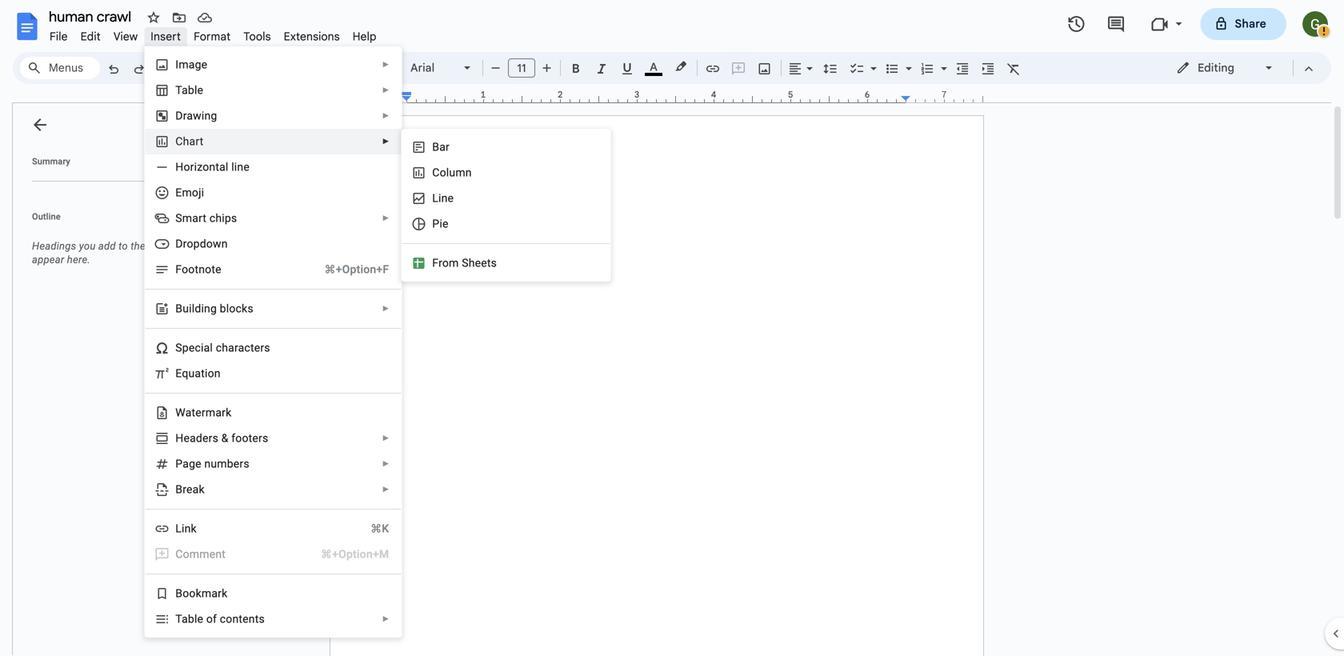 Task type: describe. For each thing, give the bounding box(es) containing it.
comment m element
[[176, 548, 231, 561]]

edit
[[81, 30, 101, 44]]

special characters c element
[[176, 341, 275, 355]]

menu bar inside menu bar "banner"
[[43, 21, 383, 47]]

file
[[50, 30, 68, 44]]

help
[[353, 30, 377, 44]]

left margin image
[[331, 90, 411, 102]]

image i element
[[176, 58, 212, 71]]

i
[[176, 58, 179, 71]]

equation e element
[[176, 367, 225, 380]]

ie
[[440, 217, 449, 230]]

⌘+option+m element
[[302, 547, 389, 563]]

foot n ote
[[176, 263, 221, 276]]

extensions menu item
[[277, 27, 346, 46]]

quation
[[182, 367, 221, 380]]

watermark j element
[[176, 406, 236, 419]]

line
[[231, 160, 250, 174]]

&
[[221, 432, 229, 445]]

b ookmark
[[176, 587, 228, 600]]

extensions
[[284, 30, 340, 44]]

headings
[[32, 240, 76, 252]]

mage
[[179, 58, 208, 71]]

table t element
[[176, 84, 208, 97]]

t able
[[176, 84, 203, 97]]

d rawing
[[176, 109, 217, 122]]

you
[[79, 240, 96, 252]]

smart chips
[[176, 212, 237, 225]]

insert menu item
[[144, 27, 187, 46]]

tools
[[244, 30, 271, 44]]

l for ink
[[176, 522, 182, 535]]

summary
[[32, 156, 70, 166]]

spe
[[176, 341, 195, 355]]

pa
[[176, 457, 189, 471]]

pie p element
[[432, 217, 453, 230]]

p ie
[[432, 217, 449, 230]]

of
[[206, 613, 217, 626]]

b u ilding blocks
[[176, 302, 254, 315]]

► for d rawing
[[382, 111, 390, 120]]

ote
[[205, 263, 221, 276]]

olumn
[[440, 166, 472, 179]]

edit menu item
[[74, 27, 107, 46]]

eaders
[[184, 432, 218, 445]]

g
[[189, 457, 195, 471]]

pa g e numbers
[[176, 457, 250, 471]]

watermark
[[176, 406, 232, 419]]

izontal
[[194, 160, 229, 174]]

ar
[[440, 140, 450, 154]]

text color image
[[645, 57, 663, 76]]

from sheets s element
[[432, 257, 502, 270]]

brea
[[176, 483, 199, 496]]

numbers
[[204, 457, 250, 471]]

horizontal line r element
[[176, 160, 254, 174]]

Font size field
[[508, 58, 542, 78]]

⌘+option+f element
[[305, 262, 389, 278]]

will
[[198, 240, 214, 252]]

column c element
[[432, 166, 477, 179]]

bar b element
[[432, 140, 455, 154]]

u
[[183, 302, 189, 315]]

k
[[199, 483, 205, 496]]

► for t able
[[382, 86, 390, 95]]

editing
[[1198, 61, 1235, 75]]

s
[[259, 613, 265, 626]]

chart q element
[[176, 135, 208, 148]]

highlight color image
[[672, 57, 690, 76]]

share
[[1235, 17, 1267, 31]]

4 ► from the top
[[382, 137, 390, 146]]

c olumn
[[432, 166, 472, 179]]

► for e numbers
[[382, 459, 390, 469]]

the
[[131, 240, 146, 252]]

co
[[176, 548, 190, 561]]

format menu item
[[187, 27, 237, 46]]

dropdown 6 element
[[176, 237, 233, 251]]

editing button
[[1165, 56, 1286, 80]]

insert image image
[[756, 57, 774, 79]]

outline heading
[[13, 210, 230, 233]]

b for ookmark
[[176, 587, 183, 600]]

m
[[190, 548, 200, 561]]

smart
[[176, 212, 207, 225]]

document
[[148, 240, 195, 252]]

Menus field
[[20, 57, 100, 79]]

⌘k
[[371, 522, 389, 535]]

tools menu item
[[237, 27, 277, 46]]

menu item containing co
[[155, 547, 389, 563]]

p
[[432, 217, 440, 230]]



Task type: vqa. For each thing, say whether or not it's contained in the screenshot.
"Special characters c" element
yes



Task type: locate. For each thing, give the bounding box(es) containing it.
ilding
[[189, 302, 217, 315]]

menu bar banner
[[0, 0, 1345, 656]]

► for h eaders & footers
[[382, 434, 390, 443]]

b for ar
[[432, 140, 440, 154]]

drawing d element
[[176, 109, 222, 122]]

dropdown
[[176, 237, 228, 251]]

blocks
[[220, 302, 254, 315]]

emoji 7 element
[[176, 186, 209, 199]]

e
[[176, 367, 182, 380]]

spe c ial characters
[[176, 341, 270, 355]]

add
[[98, 240, 116, 252]]

r
[[190, 160, 194, 174]]

rawing
[[183, 109, 217, 122]]

footers
[[231, 432, 268, 445]]

headings you add to the document will appear here.
[[32, 240, 214, 266]]

10 ► from the top
[[382, 615, 390, 624]]

h eaders & footers
[[176, 432, 268, 445]]

characters
[[216, 341, 270, 355]]

chips
[[210, 212, 237, 225]]

e
[[195, 457, 201, 471]]

table
[[176, 613, 203, 626]]

0 vertical spatial l
[[432, 192, 439, 205]]

3 ► from the top
[[382, 111, 390, 120]]

line & paragraph spacing image
[[822, 57, 840, 79]]

0 vertical spatial b
[[432, 140, 440, 154]]

0 horizontal spatial l
[[176, 522, 182, 535]]

b left ilding
[[176, 302, 183, 315]]

menu bar containing file
[[43, 21, 383, 47]]

outline
[[32, 212, 61, 222]]

document outline element
[[13, 103, 230, 656]]

page numbers g element
[[176, 457, 254, 471]]

b up table
[[176, 587, 183, 600]]

1 horizontal spatial l
[[432, 192, 439, 205]]

b ar
[[432, 140, 450, 154]]

application containing share
[[0, 0, 1345, 656]]

arial option
[[411, 57, 455, 79]]

help menu item
[[346, 27, 383, 46]]

l
[[432, 192, 439, 205], [176, 522, 182, 535]]

view menu item
[[107, 27, 144, 46]]

right margin image
[[902, 90, 983, 102]]

heets
[[469, 257, 497, 270]]

s
[[462, 257, 469, 270]]

summary heading
[[32, 155, 70, 168]]

share button
[[1201, 8, 1287, 40]]

ial
[[201, 341, 213, 355]]

headers & footers h element
[[176, 432, 273, 445]]

smart chips z element
[[176, 212, 242, 225]]

⌘k element
[[351, 521, 389, 537]]

here.
[[67, 254, 90, 266]]

► for table of content s
[[382, 615, 390, 624]]

emoji
[[176, 186, 204, 199]]

t
[[176, 84, 182, 97]]

break k element
[[176, 483, 209, 496]]

application
[[0, 0, 1345, 656]]

1 ► from the top
[[382, 60, 390, 69]]

able
[[182, 84, 203, 97]]

l up co
[[176, 522, 182, 535]]

c
[[195, 341, 201, 355]]

► for ilding blocks
[[382, 304, 390, 313]]

footnote n element
[[176, 263, 226, 276]]

menu item
[[155, 547, 389, 563]]

bookmark b element
[[176, 587, 232, 600]]

menu
[[134, 0, 402, 638], [401, 129, 611, 282]]

file menu item
[[43, 27, 74, 46]]

ho r izontal line
[[176, 160, 250, 174]]

ho
[[176, 160, 190, 174]]

link l element
[[176, 522, 202, 535]]

► for i mage
[[382, 60, 390, 69]]

7 ► from the top
[[382, 434, 390, 443]]

ookmark
[[183, 587, 228, 600]]

format
[[194, 30, 231, 44]]

1 vertical spatial l
[[176, 522, 182, 535]]

8 ► from the top
[[382, 459, 390, 469]]

foot
[[176, 263, 199, 276]]

l ine
[[432, 192, 454, 205]]

table of contents s element
[[176, 613, 270, 626]]

⌘+option+f
[[325, 263, 389, 276]]

mode and view toolbar
[[1164, 52, 1322, 84]]

building blocks u element
[[176, 302, 258, 315]]

►
[[382, 60, 390, 69], [382, 86, 390, 95], [382, 111, 390, 120], [382, 137, 390, 146], [382, 214, 390, 223], [382, 304, 390, 313], [382, 434, 390, 443], [382, 459, 390, 469], [382, 485, 390, 494], [382, 615, 390, 624]]

table of content s
[[176, 613, 265, 626]]

b up c
[[432, 140, 440, 154]]

Font size text field
[[509, 58, 535, 78]]

menu containing b
[[401, 129, 611, 282]]

arial
[[411, 61, 435, 75]]

Rename text field
[[43, 6, 141, 26]]

e quation
[[176, 367, 221, 380]]

c
[[432, 166, 440, 179]]

menu bar
[[43, 21, 383, 47]]

ine
[[439, 192, 454, 205]]

n
[[199, 263, 205, 276]]

view
[[114, 30, 138, 44]]

Star checkbox
[[142, 6, 165, 29]]

ment
[[200, 548, 226, 561]]

2 vertical spatial b
[[176, 587, 183, 600]]

b for u
[[176, 302, 183, 315]]

line l element
[[432, 192, 459, 205]]

2 ► from the top
[[382, 86, 390, 95]]

brea k
[[176, 483, 205, 496]]

main toolbar
[[99, 0, 1027, 418]]

l ink
[[176, 522, 197, 535]]

5 ► from the top
[[382, 214, 390, 223]]

l for ine
[[432, 192, 439, 205]]

h
[[176, 432, 184, 445]]

6 ► from the top
[[382, 304, 390, 313]]

9 ► from the top
[[382, 485, 390, 494]]

i mage
[[176, 58, 208, 71]]

appear
[[32, 254, 64, 266]]

co m ment
[[176, 548, 226, 561]]

b
[[432, 140, 440, 154], [176, 302, 183, 315], [176, 587, 183, 600]]

menu containing i
[[134, 0, 402, 638]]

1 vertical spatial b
[[176, 302, 183, 315]]

insert
[[151, 30, 181, 44]]

⌘+option+m
[[321, 548, 389, 561]]

from
[[432, 257, 459, 270]]

ink
[[182, 522, 197, 535]]

from s heets
[[432, 257, 497, 270]]

chart
[[176, 135, 204, 148]]

d
[[176, 109, 183, 122]]

► for brea k
[[382, 485, 390, 494]]

l up 'p'
[[432, 192, 439, 205]]

to
[[119, 240, 128, 252]]

content
[[220, 613, 259, 626]]



